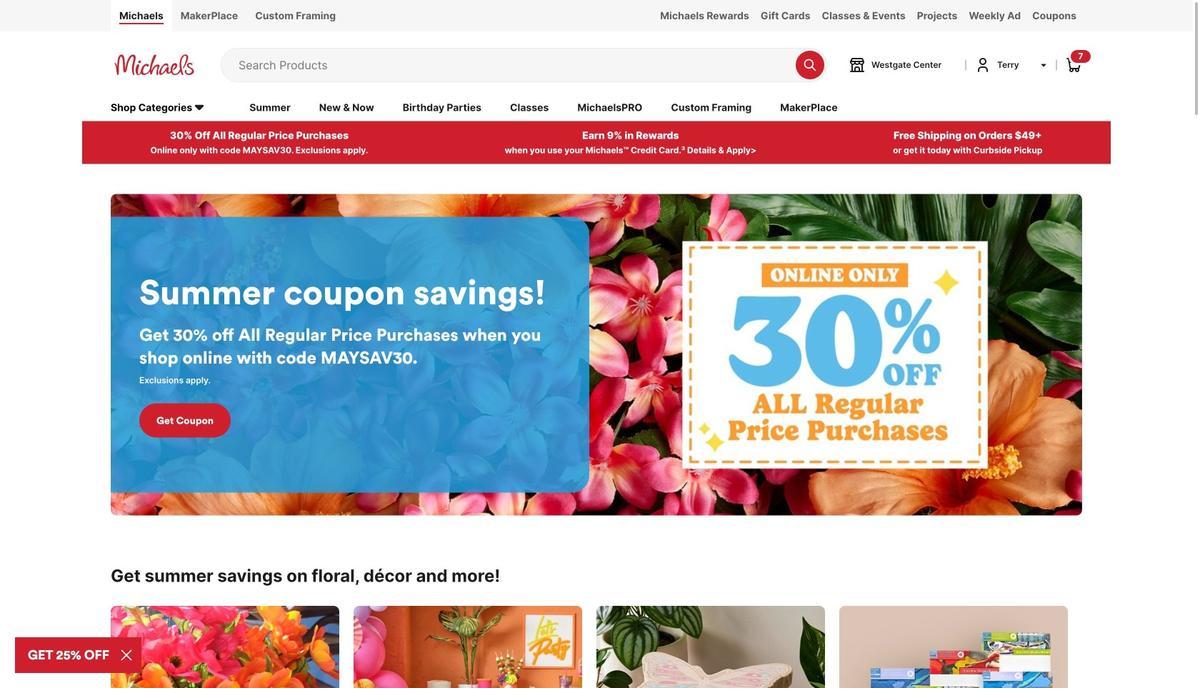 Task type: vqa. For each thing, say whether or not it's contained in the screenshot.
Wednesday
no



Task type: describe. For each thing, give the bounding box(es) containing it.
assorted blank canvases image
[[840, 606, 1068, 688]]

wood butterfly plant stand image
[[597, 606, 825, 688]]



Task type: locate. For each thing, give the bounding box(es) containing it.
orange and pink florals image
[[111, 606, 339, 688]]

search button image
[[803, 58, 818, 72]]

pink and orange themed balloons and party décor image
[[354, 606, 582, 688]]

online only: 30% off all regular price purchases with floral background image
[[111, 194, 1083, 516]]

Search Input field
[[239, 48, 789, 81]]



